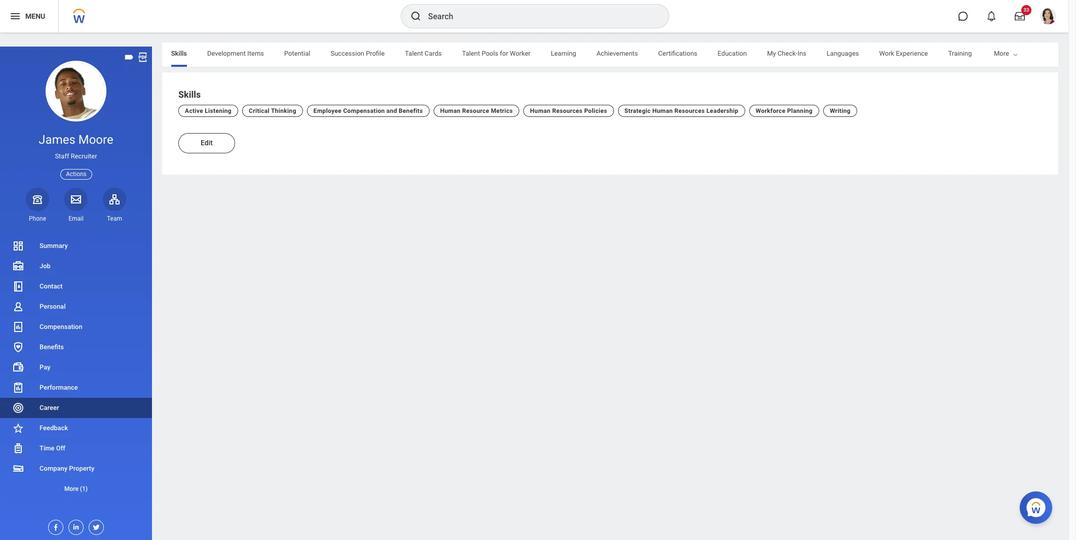 Task type: vqa. For each thing, say whether or not it's contained in the screenshot.
* worklet
no



Task type: locate. For each thing, give the bounding box(es) containing it.
1 horizontal spatial more
[[994, 50, 1009, 57]]

skills
[[171, 50, 187, 57], [178, 89, 201, 100]]

email james moore element
[[64, 215, 88, 223]]

learning
[[551, 50, 576, 57]]

human right "metrics" at the top of the page
[[530, 107, 551, 115]]

1 talent from the left
[[405, 50, 423, 57]]

strategic human resources leadership
[[624, 107, 738, 115]]

benefits link
[[0, 337, 152, 358]]

planning
[[787, 107, 813, 115]]

tab list
[[82, 43, 978, 67]]

potential
[[284, 50, 310, 57]]

0 horizontal spatial benefits
[[40, 343, 64, 351]]

active listening
[[185, 107, 232, 115]]

policies
[[584, 107, 607, 115]]

ins
[[798, 50, 806, 57]]

talent left pools
[[462, 50, 480, 57]]

1 vertical spatial skills
[[178, 89, 201, 100]]

resources
[[552, 107, 583, 115], [675, 107, 705, 115]]

2 horizontal spatial human
[[652, 107, 673, 115]]

1 horizontal spatial human
[[530, 107, 551, 115]]

more left (1)
[[64, 486, 78, 493]]

resources left leadership
[[675, 107, 705, 115]]

compensation left and
[[343, 107, 385, 115]]

1 horizontal spatial benefits
[[399, 107, 423, 115]]

0 horizontal spatial compensation
[[40, 323, 82, 331]]

workday assistant region
[[1020, 488, 1056, 524]]

critical thinking
[[249, 107, 296, 115]]

0 vertical spatial benefits
[[399, 107, 423, 115]]

edit
[[201, 139, 213, 147]]

career link
[[0, 398, 152, 418]]

resource
[[462, 107, 489, 115]]

development
[[207, 50, 246, 57]]

critical
[[249, 107, 270, 115]]

2 resources from the left
[[675, 107, 705, 115]]

strategic
[[624, 107, 651, 115]]

0 vertical spatial more
[[994, 50, 1009, 57]]

time off
[[40, 445, 65, 452]]

benefits right and
[[399, 107, 423, 115]]

job image
[[12, 260, 24, 273]]

employee compensation and benefits
[[314, 107, 423, 115]]

facebook image
[[49, 521, 60, 532]]

1 resources from the left
[[552, 107, 583, 115]]

0 horizontal spatial resources
[[552, 107, 583, 115]]

feedback image
[[12, 423, 24, 435]]

talent left cards
[[405, 50, 423, 57]]

training
[[948, 50, 972, 57]]

0 horizontal spatial human
[[440, 107, 461, 115]]

more for more
[[994, 50, 1009, 57]]

and
[[386, 107, 397, 115]]

actions button
[[60, 169, 92, 180]]

compensation link
[[0, 317, 152, 337]]

pay link
[[0, 358, 152, 378]]

human
[[440, 107, 461, 115], [530, 107, 551, 115], [652, 107, 673, 115]]

1 horizontal spatial compensation
[[343, 107, 385, 115]]

education
[[718, 50, 747, 57]]

1 vertical spatial benefits
[[40, 343, 64, 351]]

company
[[40, 465, 67, 473]]

team
[[107, 215, 122, 222]]

0 horizontal spatial talent
[[405, 50, 423, 57]]

email button
[[64, 188, 88, 223]]

contact link
[[0, 277, 152, 297]]

twitter image
[[89, 521, 100, 532]]

skills up active
[[178, 89, 201, 100]]

0 horizontal spatial more
[[64, 486, 78, 493]]

menu banner
[[0, 0, 1069, 32]]

benefits inside "button"
[[399, 107, 423, 115]]

active listening button
[[178, 105, 238, 117]]

1 vertical spatial more
[[64, 486, 78, 493]]

performance image
[[12, 382, 24, 394]]

benefits
[[399, 107, 423, 115], [40, 343, 64, 351]]

more (1) button
[[0, 483, 152, 495]]

james
[[39, 133, 75, 147]]

talent for talent cards
[[405, 50, 423, 57]]

menu button
[[0, 0, 58, 32]]

2 human from the left
[[530, 107, 551, 115]]

tag image
[[124, 52, 135, 63]]

compensation down the personal
[[40, 323, 82, 331]]

2 talent from the left
[[462, 50, 480, 57]]

1 horizontal spatial resources
[[675, 107, 705, 115]]

work
[[879, 50, 894, 57]]

team link
[[103, 188, 126, 223]]

1 human from the left
[[440, 107, 461, 115]]

workforce planning button
[[749, 105, 819, 117]]

languages
[[827, 50, 859, 57]]

skills right the view printable version (pdf) icon
[[171, 50, 187, 57]]

performance link
[[0, 378, 152, 398]]

navigation pane region
[[0, 47, 152, 541]]

james moore
[[39, 133, 113, 147]]

menu
[[25, 12, 45, 20]]

benefits inside navigation pane region
[[40, 343, 64, 351]]

more (1) button
[[0, 479, 152, 500]]

pay
[[40, 364, 50, 371]]

recruiter
[[71, 153, 97, 160]]

human left resource
[[440, 107, 461, 115]]

benefits up 'pay'
[[40, 343, 64, 351]]

more inside more (1) dropdown button
[[64, 486, 78, 493]]

staff
[[55, 153, 69, 160]]

staff recruiter
[[55, 153, 97, 160]]

inbox large image
[[1015, 11, 1025, 21]]

0 vertical spatial skills
[[171, 50, 187, 57]]

company property
[[40, 465, 94, 473]]

human for human resource metrics
[[440, 107, 461, 115]]

compensation
[[343, 107, 385, 115], [40, 323, 82, 331]]

33 button
[[1009, 5, 1032, 27]]

personal image
[[12, 301, 24, 313]]

list containing summary
[[0, 236, 152, 500]]

3 human from the left
[[652, 107, 673, 115]]

human right strategic
[[652, 107, 673, 115]]

pools
[[482, 50, 498, 57]]

edit button
[[178, 133, 235, 154]]

worker
[[510, 50, 531, 57]]

compensation image
[[12, 321, 24, 333]]

0 vertical spatial compensation
[[343, 107, 385, 115]]

view team image
[[108, 193, 121, 206]]

list
[[0, 236, 152, 500]]

1 horizontal spatial talent
[[462, 50, 480, 57]]

human resource metrics button
[[434, 105, 519, 117]]

resources left policies
[[552, 107, 583, 115]]

more down notifications large image
[[994, 50, 1009, 57]]

summary
[[40, 242, 68, 250]]

pay image
[[12, 362, 24, 374]]

thinking
[[271, 107, 296, 115]]

benefits image
[[12, 341, 24, 354]]

1 vertical spatial compensation
[[40, 323, 82, 331]]



Task type: describe. For each thing, give the bounding box(es) containing it.
contact image
[[12, 281, 24, 293]]

moore
[[78, 133, 113, 147]]

tab list containing skills
[[82, 43, 978, 67]]

performance
[[40, 384, 78, 392]]

my
[[767, 50, 776, 57]]

human resources policies button
[[524, 105, 614, 117]]

phone button
[[26, 188, 49, 223]]

summary link
[[0, 236, 152, 256]]

profile logan mcneil image
[[1040, 8, 1056, 26]]

email
[[68, 215, 84, 222]]

writing
[[830, 107, 851, 115]]

strategic human resources leadership button
[[618, 105, 745, 117]]

certifications
[[658, 50, 697, 57]]

talent pools for worker
[[462, 50, 531, 57]]

critical thinking button
[[242, 105, 303, 117]]

33
[[1024, 7, 1029, 13]]

for
[[500, 50, 508, 57]]

actions
[[66, 171, 87, 178]]

feedback
[[40, 425, 68, 432]]

workforce
[[756, 107, 786, 115]]

check-
[[778, 50, 798, 57]]

time off image
[[12, 443, 24, 455]]

justify image
[[9, 10, 21, 22]]

career image
[[12, 402, 24, 414]]

notifications large image
[[986, 11, 997, 21]]

skills inside 'tab list'
[[171, 50, 187, 57]]

mail image
[[70, 193, 82, 206]]

time off link
[[0, 439, 152, 459]]

human for human resources policies
[[530, 107, 551, 115]]

human resource metrics
[[440, 107, 513, 115]]

team james moore element
[[103, 215, 126, 223]]

personal link
[[0, 297, 152, 317]]

achievements
[[597, 50, 638, 57]]

human resources policies
[[530, 107, 607, 115]]

phone james moore element
[[26, 215, 49, 223]]

feedback link
[[0, 418, 152, 439]]

employee compensation and benefits button
[[307, 105, 429, 117]]

items
[[247, 50, 264, 57]]

work experience
[[879, 50, 928, 57]]

(1)
[[80, 486, 88, 493]]

talent cards
[[405, 50, 442, 57]]

employee
[[314, 107, 342, 115]]

contact
[[40, 283, 63, 290]]

phone image
[[30, 193, 45, 206]]

career
[[40, 404, 59, 412]]

job link
[[0, 256, 152, 277]]

more (1)
[[64, 486, 88, 493]]

profile
[[366, 50, 385, 57]]

Search Workday  search field
[[428, 5, 648, 27]]

writing button
[[823, 105, 857, 117]]

talent for talent pools for worker
[[462, 50, 480, 57]]

compensation inside list
[[40, 323, 82, 331]]

off
[[56, 445, 65, 452]]

development items
[[207, 50, 264, 57]]

company property link
[[0, 459, 152, 479]]

view printable version (pdf) image
[[137, 52, 148, 63]]

personal
[[40, 303, 66, 311]]

summary image
[[12, 240, 24, 252]]

my check-ins
[[767, 50, 806, 57]]

succession
[[331, 50, 364, 57]]

company property image
[[12, 463, 24, 475]]

job
[[40, 262, 51, 270]]

succession profile
[[331, 50, 385, 57]]

linkedin image
[[69, 521, 80, 531]]

compensation inside "button"
[[343, 107, 385, 115]]

workforce planning
[[756, 107, 813, 115]]

metrics
[[491, 107, 513, 115]]

more for more (1)
[[64, 486, 78, 493]]

time
[[40, 445, 54, 452]]

property
[[69, 465, 94, 473]]

listening
[[205, 107, 232, 115]]

leadership
[[707, 107, 738, 115]]

active
[[185, 107, 203, 115]]

cards
[[425, 50, 442, 57]]

experience
[[896, 50, 928, 57]]

search image
[[410, 10, 422, 22]]



